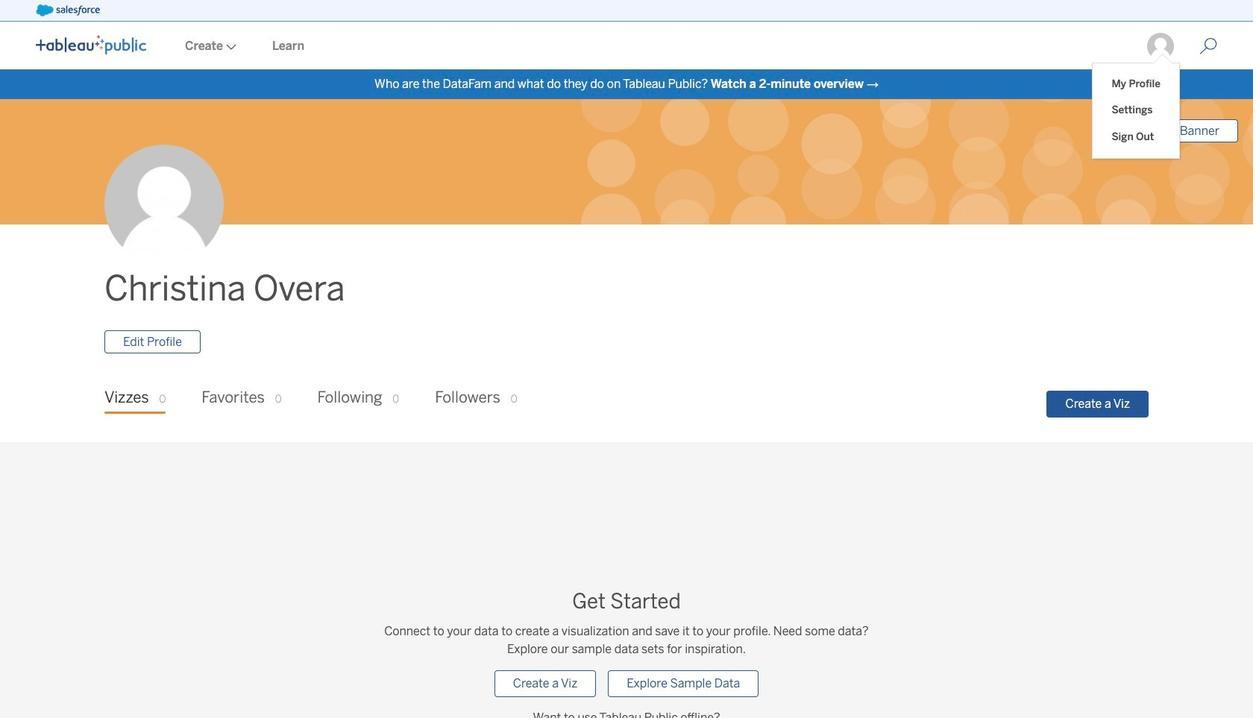 Task type: locate. For each thing, give the bounding box(es) containing it.
list options menu
[[1093, 63, 1179, 158]]

christina.overa image
[[1146, 31, 1176, 61]]

dialog
[[1093, 54, 1179, 158]]

logo image
[[36, 35, 146, 54]]

avatar image
[[104, 145, 224, 264]]



Task type: describe. For each thing, give the bounding box(es) containing it.
go to search image
[[1182, 37, 1235, 55]]

salesforce logo image
[[36, 4, 100, 16]]



Task type: vqa. For each thing, say whether or not it's contained in the screenshot.
the create image on the top
no



